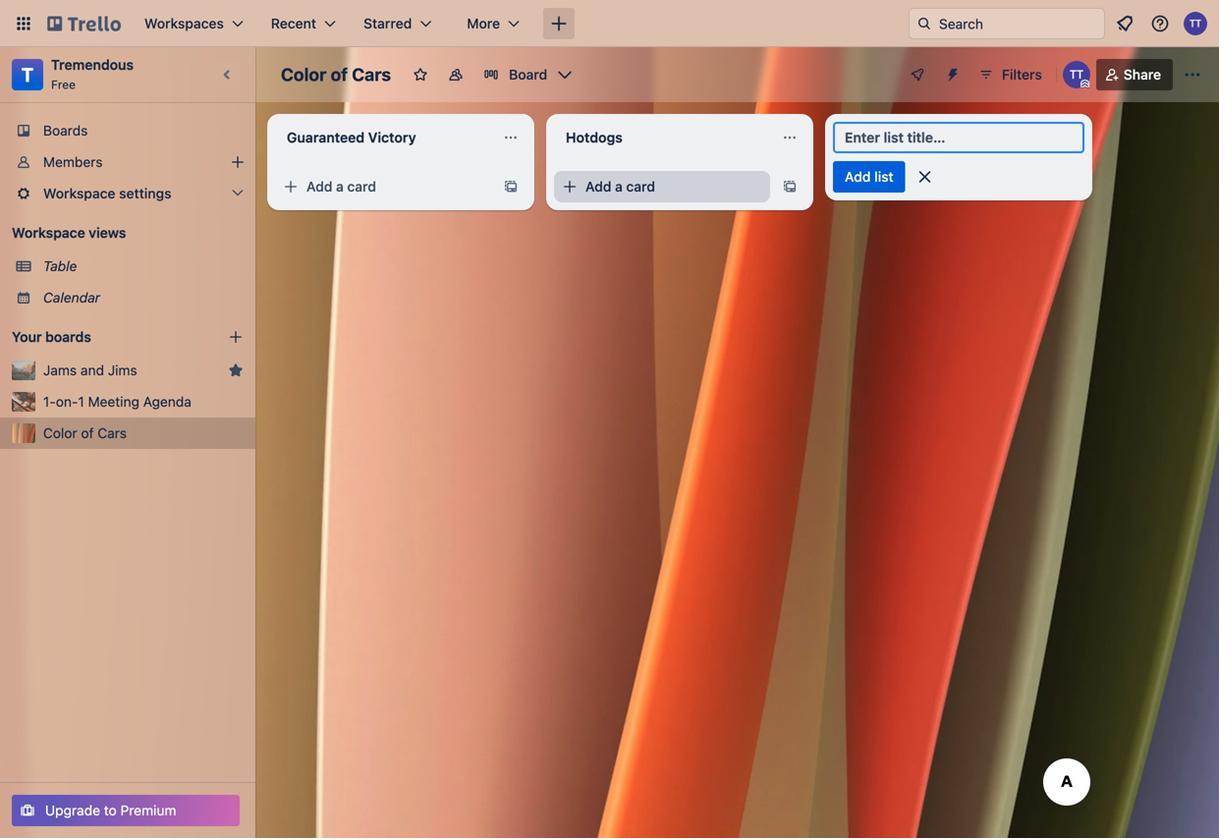 Task type: vqa. For each thing, say whether or not it's contained in the screenshot.
Filters button
yes



Task type: locate. For each thing, give the bounding box(es) containing it.
cars
[[352, 64, 391, 85], [98, 425, 127, 441]]

a
[[336, 178, 344, 195], [615, 178, 623, 195]]

2 a from the left
[[615, 178, 623, 195]]

add down "guaranteed"
[[307, 178, 332, 195]]

1 horizontal spatial a
[[615, 178, 623, 195]]

add a card down 'hotdogs'
[[586, 178, 655, 195]]

card
[[347, 178, 376, 195], [626, 178, 655, 195]]

1 card from the left
[[347, 178, 376, 195]]

Guaranteed Victory text field
[[275, 122, 491, 153]]

0 horizontal spatial add
[[307, 178, 332, 195]]

add a card button
[[275, 171, 491, 202], [554, 171, 770, 202]]

2 horizontal spatial add
[[845, 168, 871, 185]]

workspace inside workspace settings 'popup button'
[[43, 185, 115, 201]]

terry turtle (terryturtle) image right open information menu image
[[1184, 12, 1207, 35]]

0 horizontal spatial card
[[347, 178, 376, 195]]

0 vertical spatial color
[[281, 64, 327, 85]]

add for guaranteed victory
[[307, 178, 332, 195]]

of down recent dropdown button
[[331, 64, 348, 85]]

1 vertical spatial color of cars
[[43, 425, 127, 441]]

star or unstar board image
[[413, 67, 428, 83]]

card for guaranteed victory
[[347, 178, 376, 195]]

1 horizontal spatial add a card button
[[554, 171, 770, 202]]

1 add a card from the left
[[307, 178, 376, 195]]

more
[[467, 15, 500, 31]]

on-
[[56, 393, 78, 410]]

Hotdogs text field
[[554, 122, 770, 153]]

1 add a card button from the left
[[275, 171, 491, 202]]

cars left star or unstar board icon
[[352, 64, 391, 85]]

1 horizontal spatial add
[[586, 178, 612, 195]]

1 vertical spatial terry turtle (terryturtle) image
[[1063, 61, 1090, 88]]

add a card button down guaranteed victory "text field"
[[275, 171, 491, 202]]

add a card button for hotdogs
[[554, 171, 770, 202]]

add
[[845, 168, 871, 185], [307, 178, 332, 195], [586, 178, 612, 195]]

a down 'hotdogs'
[[615, 178, 623, 195]]

1 horizontal spatial of
[[331, 64, 348, 85]]

starred button
[[352, 8, 443, 39]]

1 vertical spatial workspace
[[12, 225, 85, 241]]

1-
[[43, 393, 56, 410]]

workspace down members
[[43, 185, 115, 201]]

terry turtle (terryturtle) image
[[1184, 12, 1207, 35], [1063, 61, 1090, 88]]

add a card button down hotdogs 'text box' on the top of the page
[[554, 171, 770, 202]]

color of cars down 1
[[43, 425, 127, 441]]

add a card
[[307, 178, 376, 195], [586, 178, 655, 195]]

1 horizontal spatial add a card
[[586, 178, 655, 195]]

settings
[[119, 185, 171, 201]]

1 horizontal spatial card
[[626, 178, 655, 195]]

a down guaranteed victory
[[336, 178, 344, 195]]

1 horizontal spatial color of cars
[[281, 64, 391, 85]]

workspace navigation collapse icon image
[[214, 61, 242, 88]]

of
[[331, 64, 348, 85], [81, 425, 94, 441]]

0 vertical spatial workspace
[[43, 185, 115, 201]]

color inside color of cars text field
[[281, 64, 327, 85]]

workspace views
[[12, 225, 126, 241]]

0 horizontal spatial color of cars
[[43, 425, 127, 441]]

color down recent dropdown button
[[281, 64, 327, 85]]

your boards
[[12, 329, 91, 345]]

0 vertical spatial cars
[[352, 64, 391, 85]]

cars down "meeting"
[[98, 425, 127, 441]]

color of cars down recent dropdown button
[[281, 64, 391, 85]]

2 card from the left
[[626, 178, 655, 195]]

card down hotdogs 'text box' on the top of the page
[[626, 178, 655, 195]]

0 horizontal spatial a
[[336, 178, 344, 195]]

members link
[[0, 146, 255, 178]]

0 vertical spatial terry turtle (terryturtle) image
[[1184, 12, 1207, 35]]

back to home image
[[47, 8, 121, 39]]

power ups image
[[910, 67, 926, 83]]

1
[[78, 393, 84, 410]]

recent button
[[259, 8, 348, 39]]

victory
[[368, 129, 416, 145]]

1 vertical spatial cars
[[98, 425, 127, 441]]

0 horizontal spatial of
[[81, 425, 94, 441]]

workspace up table
[[12, 225, 85, 241]]

workspace
[[43, 185, 115, 201], [12, 225, 85, 241]]

add for hotdogs
[[586, 178, 612, 195]]

0 horizontal spatial terry turtle (terryturtle) image
[[1063, 61, 1090, 88]]

color of cars inside text field
[[281, 64, 391, 85]]

0 vertical spatial of
[[331, 64, 348, 85]]

1 horizontal spatial color
[[281, 64, 327, 85]]

0 horizontal spatial add a card
[[307, 178, 376, 195]]

color down 'on-'
[[43, 425, 77, 441]]

upgrade
[[45, 802, 100, 818]]

add down 'hotdogs'
[[586, 178, 612, 195]]

primary element
[[0, 0, 1219, 47]]

add left list
[[845, 168, 871, 185]]

agenda
[[143, 393, 191, 410]]

jims
[[108, 362, 137, 378]]

of down 1
[[81, 425, 94, 441]]

1 horizontal spatial cars
[[352, 64, 391, 85]]

workspace for workspace views
[[12, 225, 85, 241]]

share
[[1124, 66, 1161, 83]]

workspace settings
[[43, 185, 171, 201]]

search image
[[917, 16, 932, 31]]

2 add a card button from the left
[[554, 171, 770, 202]]

terry turtle (terryturtle) image right filters
[[1063, 61, 1090, 88]]

add list
[[845, 168, 894, 185]]

calendar
[[43, 289, 100, 306]]

workspace visible image
[[448, 67, 464, 83]]

calendar link
[[43, 288, 244, 308]]

color of cars
[[281, 64, 391, 85], [43, 425, 127, 441]]

card down guaranteed victory
[[347, 178, 376, 195]]

0 horizontal spatial cars
[[98, 425, 127, 441]]

0 vertical spatial color of cars
[[281, 64, 391, 85]]

board
[[509, 66, 547, 83]]

of inside text field
[[331, 64, 348, 85]]

this member is an admin of this board. image
[[1081, 80, 1089, 88]]

terry turtle (terryturtle) image inside primary element
[[1184, 12, 1207, 35]]

0 horizontal spatial add a card button
[[275, 171, 491, 202]]

1 vertical spatial of
[[81, 425, 94, 441]]

0 horizontal spatial color
[[43, 425, 77, 441]]

recent
[[271, 15, 316, 31]]

starred
[[364, 15, 412, 31]]

1 a from the left
[[336, 178, 344, 195]]

t
[[21, 63, 34, 86]]

filters
[[1002, 66, 1042, 83]]

add a card down guaranteed victory
[[307, 178, 376, 195]]

add a card for hotdogs
[[586, 178, 655, 195]]

more button
[[455, 8, 532, 39]]

1 vertical spatial color
[[43, 425, 77, 441]]

views
[[89, 225, 126, 241]]

guaranteed victory
[[287, 129, 416, 145]]

guaranteed
[[287, 129, 365, 145]]

color
[[281, 64, 327, 85], [43, 425, 77, 441]]

1 horizontal spatial terry turtle (terryturtle) image
[[1184, 12, 1207, 35]]

2 add a card from the left
[[586, 178, 655, 195]]



Task type: describe. For each thing, give the bounding box(es) containing it.
1-on-1 meeting agenda
[[43, 393, 191, 410]]

your boards with 3 items element
[[12, 325, 198, 349]]

table link
[[43, 256, 244, 276]]

color of cars link
[[43, 423, 244, 443]]

boards link
[[0, 115, 255, 146]]

add a card for guaranteed victory
[[307, 178, 376, 195]]

jams and jims link
[[43, 361, 220, 380]]

members
[[43, 154, 103, 170]]

free
[[51, 78, 76, 91]]

1-on-1 meeting agenda link
[[43, 392, 244, 412]]

a for hotdogs
[[615, 178, 623, 195]]

add list button
[[833, 161, 906, 193]]

table
[[43, 258, 77, 274]]

create board or workspace image
[[549, 14, 569, 33]]

boards
[[45, 329, 91, 345]]

add a card button for guaranteed victory
[[275, 171, 491, 202]]

show menu image
[[1183, 65, 1203, 84]]

workspace settings button
[[0, 178, 255, 209]]

upgrade to premium
[[45, 802, 176, 818]]

card for hotdogs
[[626, 178, 655, 195]]

cars inside text field
[[352, 64, 391, 85]]

Enter list title… text field
[[833, 122, 1085, 153]]

share button
[[1096, 59, 1173, 90]]

create from template… image
[[782, 179, 798, 195]]

workspaces
[[144, 15, 224, 31]]

create from template… image
[[503, 179, 519, 195]]

premium
[[120, 802, 176, 818]]

filters button
[[973, 59, 1048, 90]]

add board image
[[228, 329, 244, 345]]

automation image
[[937, 59, 965, 86]]

to
[[104, 802, 117, 818]]

tremendous free
[[51, 56, 134, 91]]

color inside color of cars link
[[43, 425, 77, 441]]

tremendous
[[51, 56, 134, 73]]

open information menu image
[[1151, 14, 1170, 33]]

starred icon image
[[228, 363, 244, 378]]

jams and jims
[[43, 362, 137, 378]]

workspace for workspace settings
[[43, 185, 115, 201]]

board button
[[476, 59, 581, 90]]

0 notifications image
[[1113, 12, 1137, 35]]

and
[[81, 362, 104, 378]]

Board name text field
[[271, 59, 401, 90]]

Search field
[[932, 9, 1104, 38]]

cancel list editing image
[[915, 167, 935, 187]]

boards
[[43, 122, 88, 139]]

add inside 'button'
[[845, 168, 871, 185]]

meeting
[[88, 393, 139, 410]]

workspaces button
[[133, 8, 255, 39]]

hotdogs
[[566, 129, 623, 145]]

upgrade to premium link
[[12, 795, 240, 826]]

your
[[12, 329, 42, 345]]

tremendous link
[[51, 56, 134, 73]]

jams
[[43, 362, 77, 378]]

a for guaranteed victory
[[336, 178, 344, 195]]

list
[[874, 168, 894, 185]]

t link
[[12, 59, 43, 90]]



